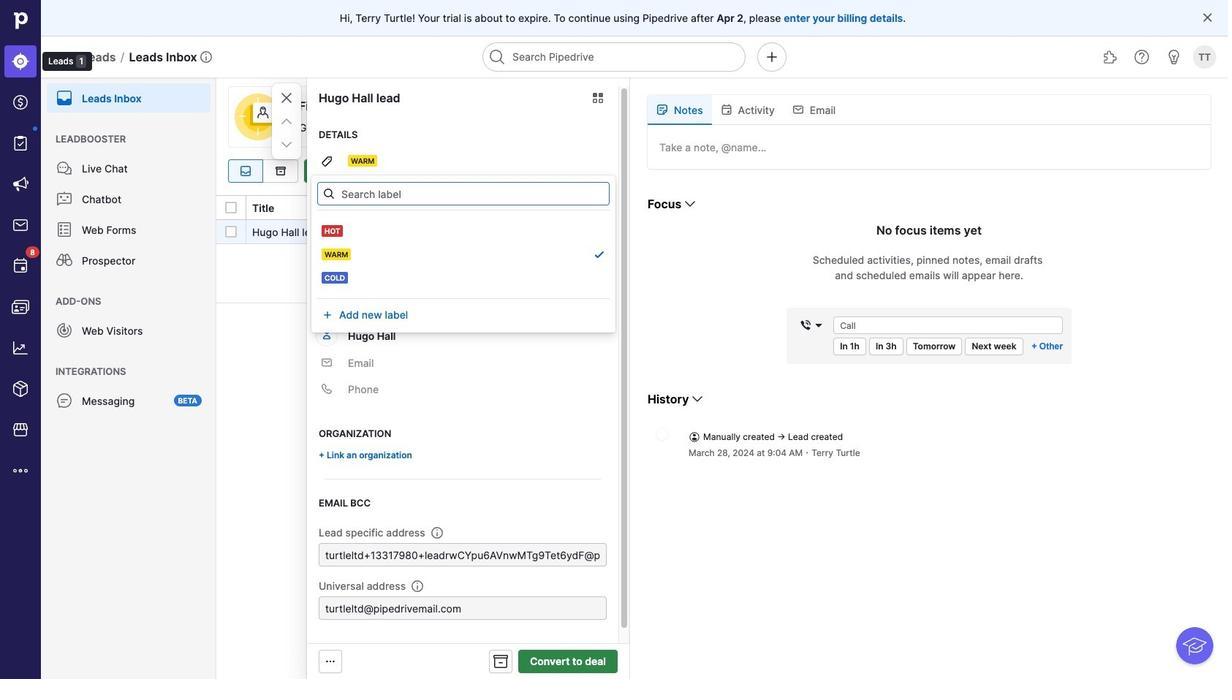 Task type: locate. For each thing, give the bounding box(es) containing it.
sales assistant image
[[1166, 48, 1183, 66]]

color primary image
[[589, 92, 607, 104], [657, 104, 668, 116], [307, 165, 325, 177], [1101, 165, 1118, 177], [1196, 165, 1213, 177], [682, 195, 699, 213], [225, 202, 237, 214], [800, 320, 812, 331], [813, 320, 825, 331], [492, 653, 510, 671]]

menu
[[0, 0, 92, 679], [41, 78, 216, 679]]

color primary image
[[1202, 12, 1214, 23], [278, 89, 295, 107], [721, 104, 732, 116], [793, 104, 804, 116], [278, 113, 295, 130], [278, 136, 295, 154], [321, 156, 333, 167], [893, 165, 911, 177], [971, 165, 989, 177], [1002, 165, 1020, 177], [1070, 165, 1088, 177], [1165, 165, 1182, 177], [323, 188, 335, 200], [225, 226, 237, 238], [321, 235, 333, 246], [322, 259, 333, 270], [689, 391, 707, 408], [689, 431, 701, 443], [325, 656, 336, 668]]

4 color undefined image from the top
[[56, 322, 73, 339]]

0 vertical spatial color muted image
[[321, 208, 333, 220]]

2 vertical spatial color active image
[[321, 329, 333, 341]]

color undefined image right campaigns icon
[[56, 159, 73, 177]]

info image
[[431, 527, 443, 539], [412, 580, 423, 592]]

inbox image
[[237, 165, 254, 177]]

color muted image
[[321, 182, 333, 194]]

row
[[216, 220, 1229, 246]]

2 vertical spatial color muted image
[[321, 383, 333, 395]]

add lead options image
[[361, 165, 379, 177]]

color undefined image right sales inbox icon
[[56, 221, 73, 238]]

Search Pipedrive field
[[483, 42, 746, 72]]

add lead element
[[304, 159, 382, 183]]

1 vertical spatial color muted image
[[321, 357, 333, 369]]

menu item
[[0, 41, 41, 82], [41, 78, 216, 113]]

sales inbox image
[[12, 216, 29, 234]]

color undefined image
[[12, 135, 29, 152], [56, 190, 73, 208], [56, 252, 73, 269], [12, 257, 29, 275]]

None text field
[[319, 543, 607, 567], [319, 597, 607, 620], [319, 543, 607, 567], [319, 597, 607, 620]]

quick add image
[[763, 48, 781, 66]]

grid
[[216, 195, 1229, 679]]

5 color undefined image from the top
[[56, 392, 73, 410]]

1 horizontal spatial info image
[[431, 527, 443, 539]]

color undefined image
[[56, 89, 73, 107], [56, 159, 73, 177], [56, 221, 73, 238], [56, 322, 73, 339], [56, 392, 73, 410]]

None field
[[796, 317, 828, 334]]

color muted image
[[321, 208, 333, 220], [321, 357, 333, 369], [321, 383, 333, 395]]

home image
[[10, 10, 31, 31]]

color undefined image right insights icon
[[56, 322, 73, 339]]

archive image
[[272, 165, 289, 177]]

0 horizontal spatial info image
[[412, 580, 423, 592]]

1 color undefined image from the top
[[56, 89, 73, 107]]

color active image
[[593, 249, 605, 260], [321, 309, 333, 321], [321, 329, 333, 341]]

3 color undefined image from the top
[[56, 221, 73, 238]]

color undefined image down menu toggle icon
[[56, 89, 73, 107]]

color undefined image right products icon
[[56, 392, 73, 410]]

3 color muted image from the top
[[321, 383, 333, 395]]



Task type: vqa. For each thing, say whether or not it's contained in the screenshot.
Info image to the bottom
yes



Task type: describe. For each thing, give the bounding box(es) containing it.
0 vertical spatial info image
[[431, 527, 443, 539]]

2 color muted image from the top
[[321, 357, 333, 369]]

color secondary image
[[657, 429, 668, 440]]

contacts image
[[12, 298, 29, 316]]

more image
[[12, 462, 29, 480]]

1 vertical spatial info image
[[412, 580, 423, 592]]

leads image
[[12, 53, 29, 70]]

1 vertical spatial color active image
[[321, 309, 333, 321]]

info image
[[200, 51, 212, 63]]

insights image
[[12, 339, 29, 357]]

Search label text field
[[317, 182, 610, 205]]

1 color muted image from the top
[[321, 208, 333, 220]]

marketplace image
[[12, 421, 29, 439]]

0 vertical spatial color active image
[[593, 249, 605, 260]]

products image
[[12, 380, 29, 398]]

deals image
[[12, 94, 29, 111]]

quick help image
[[1133, 48, 1151, 66]]

knowledge center bot, also known as kc bot is an onboarding assistant that allows you to see the list of onboarding items in one place for quick and easy reference. this improves your in-app experience. image
[[1177, 628, 1214, 665]]

Call text field
[[834, 317, 1063, 334]]

campaigns image
[[12, 176, 29, 193]]

menu toggle image
[[56, 48, 73, 66]]

2 color undefined image from the top
[[56, 159, 73, 177]]



